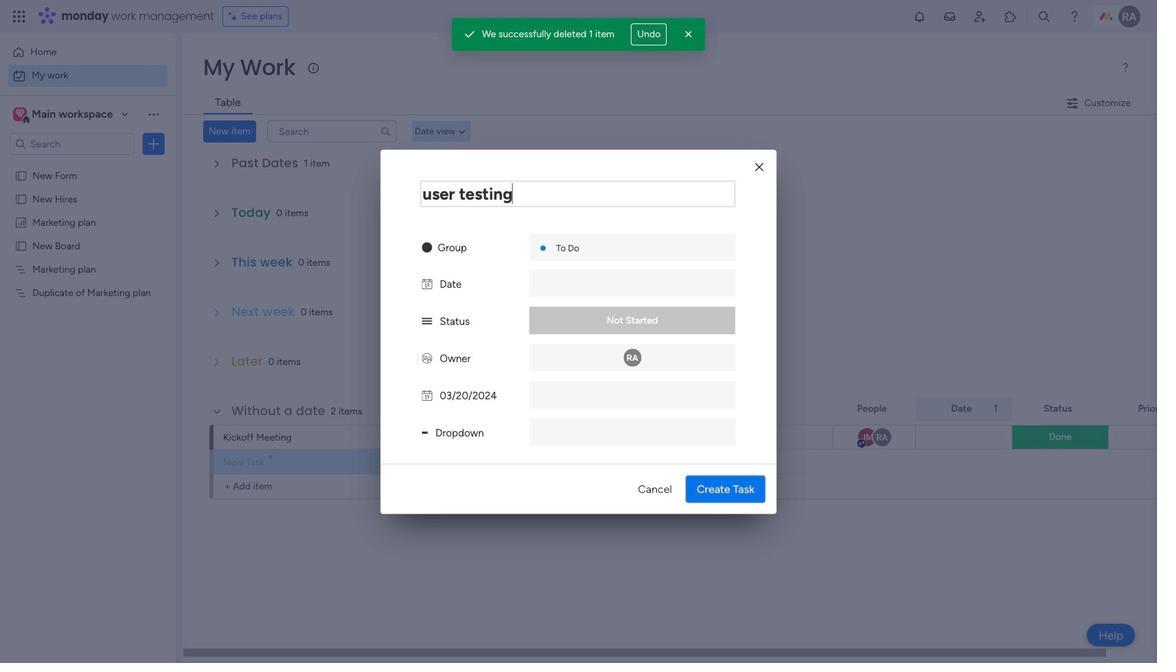 Task type: locate. For each thing, give the bounding box(es) containing it.
1 horizontal spatial column header
[[916, 398, 1013, 421]]

dapulse date column image
[[422, 389, 432, 402]]

column header
[[689, 398, 834, 421], [916, 398, 1013, 421]]

2 public board image from the top
[[14, 192, 28, 205]]

option
[[8, 41, 167, 63], [8, 65, 167, 87], [0, 163, 176, 166]]

public dashboard image
[[14, 216, 28, 229]]

0 vertical spatial public board image
[[14, 169, 28, 182]]

0 horizontal spatial column header
[[689, 398, 834, 421]]

dialog
[[381, 149, 777, 514]]

v2 status image
[[422, 315, 432, 327]]

2 vertical spatial option
[[0, 163, 176, 166]]

monday marketplace image
[[1004, 10, 1018, 23]]

notifications image
[[913, 10, 927, 23]]

help image
[[1068, 10, 1082, 23]]

alert
[[452, 18, 706, 51]]

0 vertical spatial close image
[[682, 28, 696, 41]]

list box
[[0, 161, 176, 490]]

select product image
[[12, 10, 26, 23]]

0 horizontal spatial close image
[[682, 28, 696, 41]]

1 vertical spatial option
[[8, 65, 167, 87]]

v2 dropdown column image
[[422, 426, 428, 439]]

close image
[[682, 28, 696, 41], [755, 162, 764, 173]]

workspace selection element
[[13, 106, 115, 124]]

search image
[[380, 126, 391, 137]]

1 vertical spatial public board image
[[14, 192, 28, 205]]

None field
[[421, 180, 735, 207]]

1 column header from the left
[[689, 398, 834, 421]]

dapulse date column image
[[422, 278, 432, 290]]

tab
[[203, 92, 253, 114]]

see plans image
[[229, 9, 241, 24]]

None search field
[[267, 121, 397, 143]]

0 vertical spatial option
[[8, 41, 167, 63]]

public board image
[[14, 169, 28, 182], [14, 192, 28, 205]]

workspace image
[[13, 107, 27, 122], [15, 107, 25, 122]]

1 horizontal spatial close image
[[755, 162, 764, 173]]

v2 multiple person column image
[[422, 352, 432, 364]]



Task type: vqa. For each thing, say whether or not it's contained in the screenshot.
the remove from my favorites
no



Task type: describe. For each thing, give the bounding box(es) containing it.
invite members image
[[973, 10, 987, 23]]

1 vertical spatial close image
[[755, 162, 764, 173]]

ruby anderson image
[[1119, 6, 1141, 28]]

update feed image
[[943, 10, 957, 23]]

search everything image
[[1037, 10, 1051, 23]]

2 column header from the left
[[916, 398, 1013, 421]]

sort image
[[991, 404, 1002, 415]]

v2 sun image
[[422, 241, 432, 254]]

Filter dashboard by text search field
[[267, 121, 397, 143]]

2 workspace image from the left
[[15, 107, 25, 122]]

public board image
[[14, 239, 28, 252]]

1 public board image from the top
[[14, 169, 28, 182]]

1 workspace image from the left
[[13, 107, 27, 122]]

Search in workspace field
[[29, 136, 115, 152]]



